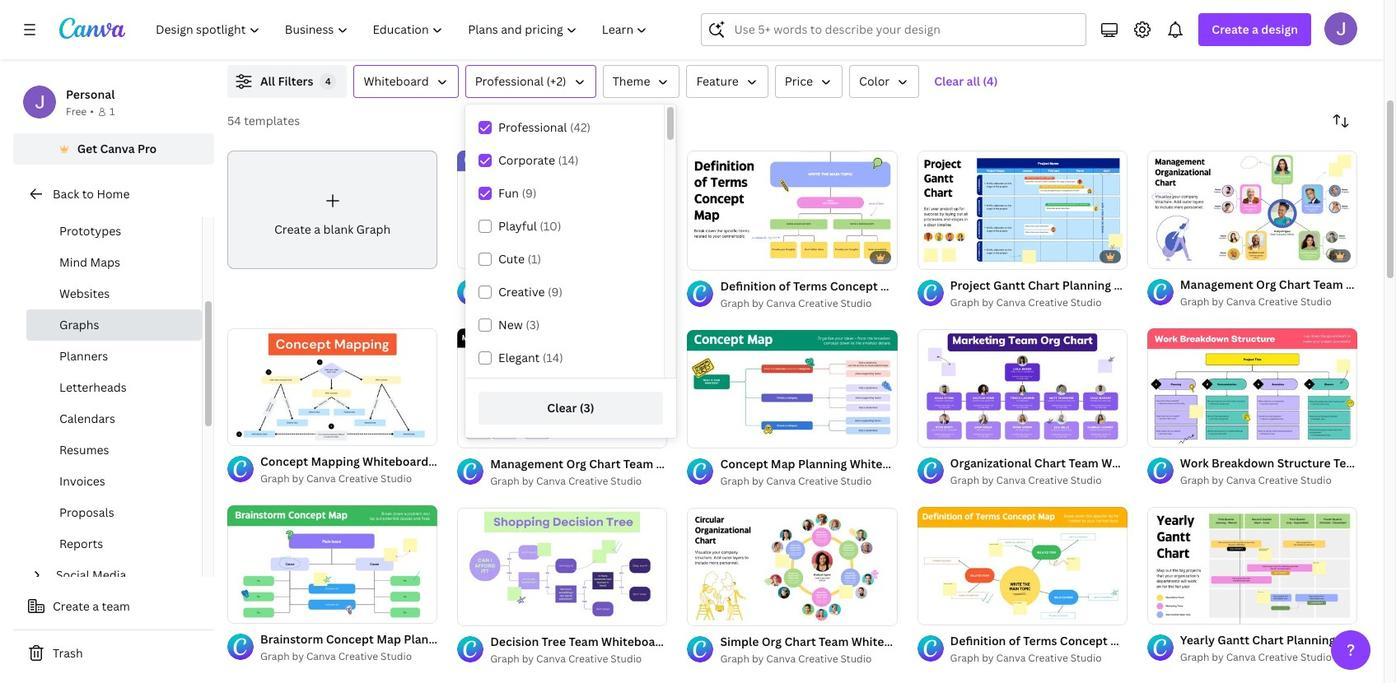 Task type: describe. For each thing, give the bounding box(es) containing it.
•
[[90, 105, 94, 119]]

creative for simple org chart team whiteboard in yellow pink green spaced color blocks style image
[[798, 652, 838, 666]]

(1)
[[528, 251, 541, 267]]

canva inside 'concept mapping whiteboard in orange purple basic style graph by canva creative studio'
[[306, 472, 336, 486]]

studio for definition of terms concept map planning whiteboard in light blue pink green spaced color blocks style 'image'
[[840, 297, 872, 311]]

clear for clear (3)
[[547, 400, 577, 416]]

graph by canva creative studio for definition of terms concept map planning whiteboard in light blue pink green spaced color blocks style 'image'
[[720, 297, 872, 311]]

color button
[[849, 65, 919, 98]]

(10)
[[540, 218, 561, 234]]

pro
[[138, 141, 157, 156]]

management org chart team whiteboard in blue green spaced color blocks style image
[[1147, 150, 1357, 269]]

graph by canva creative studio link for definition of terms concept map planning whiteboard in yellow green red simple colorful style image at the bottom of page
[[950, 651, 1127, 667]]

back to home
[[53, 186, 130, 202]]

concept
[[260, 454, 308, 470]]

by inside 'concept mapping whiteboard in orange purple basic style graph by canva creative studio'
[[292, 472, 304, 486]]

graph by canva creative studio link for the yearly gantt chart planning whiteboard in green yellow spaced color blocks style image
[[1180, 650, 1357, 666]]

cute
[[498, 251, 525, 267]]

basic
[[527, 454, 557, 470]]

all
[[260, 73, 275, 89]]

graph by canva creative studio link for definition of terms concept map planning whiteboard in light blue pink green spaced color blocks style 'image'
[[720, 296, 897, 312]]

theme
[[612, 73, 650, 89]]

back
[[53, 186, 79, 202]]

by for concept map planning whiteboard in green blue modern professional style image
[[752, 474, 764, 488]]

creative for the yearly gantt chart planning whiteboard in green yellow spaced color blocks style image
[[1258, 651, 1298, 665]]

(+2)
[[547, 73, 566, 89]]

orange
[[444, 454, 485, 470]]

to
[[82, 186, 94, 202]]

organizational chart team whiteboard in royal purple pastel purple friendly professional style image
[[917, 330, 1127, 448]]

clear all (4) button
[[926, 65, 1006, 98]]

resumes
[[59, 442, 109, 458]]

fun (9)
[[498, 185, 537, 201]]

graphs template image
[[1006, 0, 1357, 45]]

free •
[[66, 105, 94, 119]]

54 templates
[[227, 113, 300, 128]]

graph for concept map planning whiteboard in green blue modern professional style image
[[720, 474, 749, 488]]

creative for management org chart team whiteboard in blue green spaced color blocks style image
[[1258, 295, 1298, 309]]

resumes link
[[26, 435, 202, 466]]

creative for brainstorm concept map planning whiteboard in green purple blue simple colorful style image
[[338, 650, 378, 664]]

project gantt chart planning whiteboard in blue simple colorful style image
[[917, 151, 1127, 269]]

letterheads link
[[26, 372, 202, 404]]

get canva pro
[[77, 141, 157, 156]]

create a blank graph
[[274, 221, 391, 237]]

create a blank graph element
[[227, 151, 437, 269]]

filters
[[278, 73, 313, 89]]

create for create a design
[[1212, 21, 1249, 37]]

Sort by button
[[1324, 105, 1357, 138]]

clear for clear all (4)
[[934, 73, 964, 89]]

graph by canva creative studio for work breakdown structure team whiteboard in red purple green trendy stickers style image at right
[[1180, 473, 1332, 487]]

graph for management org chart team whiteboard in blue green spaced color blocks style image
[[1180, 295, 1209, 309]]

graph by canva creative studio link for organizational chart team whiteboard in royal purple pastel purple friendly professional style image
[[950, 473, 1127, 490]]

graphs
[[59, 317, 99, 333]]

graph by canva creative studio for decision tree team whiteboard in light green purple casual corporate style "image"
[[490, 652, 642, 666]]

1
[[109, 105, 115, 119]]

creative for decision tree team whiteboard in light green purple casual corporate style "image"
[[568, 652, 608, 666]]

create a design button
[[1199, 13, 1311, 46]]

by for brainstorm concept map planning whiteboard in green purple blue simple colorful style image
[[292, 650, 304, 664]]

studio for work breakdown structure team whiteboard in red purple green trendy stickers style image at right
[[1300, 473, 1332, 487]]

canva for the project gantt chart planning whiteboard in blue simple colorful style image
[[996, 296, 1026, 310]]

graph by canva creative studio for concept map planning whiteboard in green blue modern professional style image
[[720, 474, 872, 488]]

a for blank
[[314, 221, 320, 237]]

create a blank graph link
[[227, 151, 437, 269]]

create for create a blank graph
[[274, 221, 311, 237]]

websites link
[[26, 278, 202, 310]]

playful (10)
[[498, 218, 561, 234]]

whiteboard inside 'concept mapping whiteboard in orange purple basic style graph by canva creative studio'
[[362, 454, 428, 470]]

social
[[56, 567, 89, 583]]

graph by canva creative studio for simple org chart team whiteboard in yellow pink green spaced color blocks style image
[[720, 652, 872, 666]]

personal
[[66, 86, 115, 102]]

creative (9)
[[498, 284, 563, 300]]

graph for brainstorm concept map planning whiteboard in green purple blue simple colorful style image
[[260, 650, 290, 664]]

(14) for elegant (14)
[[543, 350, 563, 366]]

studio for the project gantt chart planning whiteboard in blue simple colorful style image
[[1070, 296, 1102, 310]]

get
[[77, 141, 97, 156]]

reports link
[[26, 529, 202, 560]]

by for work breakdown structure team whiteboard in red purple green trendy stickers style image at right
[[1212, 473, 1224, 487]]

canva for the yearly gantt chart planning whiteboard in green yellow spaced color blocks style image
[[1226, 651, 1256, 665]]

templates
[[244, 113, 300, 128]]

cute (1)
[[498, 251, 541, 267]]

elegant
[[498, 350, 540, 366]]

54
[[227, 113, 241, 128]]

graph by canva creative studio link for simple org chart team whiteboard in yellow pink green spaced color blocks style image
[[720, 651, 897, 668]]

get canva pro button
[[13, 133, 214, 165]]

canva for work breakdown structure team whiteboard in red purple green trendy stickers style image at right
[[1226, 473, 1256, 487]]

professional (42)
[[498, 119, 591, 135]]

create a design
[[1212, 21, 1298, 37]]

canva for decision tree team whiteboard in light green purple casual corporate style "image"
[[536, 652, 566, 666]]

graph by canva creative studio link for concept map planning whiteboard in green blue modern professional style image
[[720, 474, 897, 490]]

concept map planning whiteboard in green blue modern professional style image
[[687, 330, 897, 448]]

graph by canva creative studio for the yearly gantt chart planning whiteboard in green yellow spaced color blocks style image
[[1180, 651, 1332, 665]]

studio for the yearly gantt chart planning whiteboard in green yellow spaced color blocks style image
[[1300, 651, 1332, 665]]

by for organizational chart team whiteboard in royal purple pastel purple friendly professional style image
[[982, 474, 994, 488]]

management org chart team whiteboard in black red green trendy sticker style image
[[457, 329, 667, 447]]

elegant (14)
[[498, 350, 563, 366]]

home
[[97, 186, 130, 202]]

professional (+2) button
[[465, 65, 596, 98]]

concept mapping whiteboard in orange purple basic style image
[[227, 328, 437, 446]]

feature button
[[686, 65, 768, 98]]

media
[[92, 567, 126, 583]]

studio for simple org chart team whiteboard in yellow pink green spaced color blocks style image
[[840, 652, 872, 666]]

by for simple org chart team whiteboard in yellow pink green spaced color blocks style image
[[752, 652, 764, 666]]

mind maps link
[[26, 247, 202, 278]]

canva for concept map planning whiteboard in green blue modern professional style image
[[766, 474, 796, 488]]

by for definition of terms concept map planning whiteboard in light blue pink green spaced color blocks style 'image'
[[752, 297, 764, 311]]

prototypes
[[59, 223, 121, 239]]

definition of terms concept map planning whiteboard in yellow green red simple colorful style image
[[917, 507, 1127, 626]]

by for decision tree team whiteboard in light green purple casual corporate style "image"
[[522, 652, 534, 666]]

mind maps
[[59, 254, 120, 270]]

all filters
[[260, 73, 313, 89]]

jacob simon image
[[1324, 12, 1357, 45]]

social media link
[[49, 560, 192, 591]]

clear all (4)
[[934, 73, 998, 89]]

graph by canva creative studio link for management org chart team whiteboard in blue green spaced color blocks style image
[[1180, 294, 1357, 310]]

prototypes link
[[26, 216, 202, 247]]

graph for organizational chart team whiteboard in royal purple pastel purple friendly professional style image
[[950, 474, 979, 488]]

reports
[[59, 536, 103, 552]]

(4)
[[983, 73, 998, 89]]

planners link
[[26, 341, 202, 372]]

new (3)
[[498, 317, 540, 333]]

graph by canva creative studio for organizational chart team whiteboard in royal purple pastel purple friendly professional style image
[[950, 474, 1102, 488]]



Task type: vqa. For each thing, say whether or not it's contained in the screenshot.


Task type: locate. For each thing, give the bounding box(es) containing it.
graph for definition of terms concept map planning whiteboard in yellow green red simple colorful style image at the bottom of page
[[950, 652, 979, 666]]

yearly gantt chart planning whiteboard in green yellow spaced color blocks style image
[[1147, 507, 1357, 625]]

graph for definition of terms concept map planning whiteboard in light blue pink green spaced color blocks style 'image'
[[720, 297, 749, 311]]

new
[[498, 317, 523, 333]]

graph for simple org chart team whiteboard in yellow pink green spaced color blocks style image
[[720, 652, 749, 666]]

0 horizontal spatial clear
[[547, 400, 577, 416]]

4 filter options selected element
[[320, 73, 336, 90]]

fun
[[498, 185, 519, 201]]

by for the project gantt chart planning whiteboard in blue simple colorful style image
[[982, 296, 994, 310]]

studio for concept map planning whiteboard in green blue modern professional style image
[[840, 474, 872, 488]]

clear
[[934, 73, 964, 89], [547, 400, 577, 416]]

1 horizontal spatial a
[[314, 221, 320, 237]]

2 vertical spatial a
[[92, 599, 99, 614]]

clear (3) button
[[479, 392, 663, 425]]

1 vertical spatial whiteboard
[[362, 454, 428, 470]]

corporate (14)
[[498, 152, 579, 168]]

0 vertical spatial a
[[1252, 21, 1258, 37]]

studio for organizational chart team whiteboard in royal purple pastel purple friendly professional style image
[[1070, 474, 1102, 488]]

professional left the (+2)
[[475, 73, 544, 89]]

2 horizontal spatial create
[[1212, 21, 1249, 37]]

0 horizontal spatial create
[[53, 599, 90, 614]]

professional
[[475, 73, 544, 89], [498, 119, 567, 135]]

0 vertical spatial (9)
[[522, 185, 537, 201]]

work breakdown structure team whiteboard in red purple green trendy stickers style image
[[1147, 328, 1357, 447]]

professional inside button
[[475, 73, 544, 89]]

canva
[[100, 141, 135, 156], [536, 295, 566, 309], [1226, 295, 1256, 309], [996, 296, 1026, 310], [766, 297, 796, 311], [306, 472, 336, 486], [1226, 473, 1256, 487], [996, 474, 1026, 488], [536, 474, 566, 488], [766, 474, 796, 488], [306, 650, 336, 664], [1226, 651, 1256, 665], [996, 652, 1026, 666], [536, 652, 566, 666], [766, 652, 796, 666]]

definition of terms concept map planning whiteboard in light blue pink green spaced color blocks style image
[[687, 151, 897, 270]]

a inside button
[[92, 599, 99, 614]]

graph by canva creative studio link for decision tree team whiteboard in light green purple casual corporate style "image"
[[490, 651, 667, 668]]

maps
[[90, 254, 120, 270]]

whiteboard left in
[[362, 454, 428, 470]]

1 vertical spatial (3)
[[580, 400, 594, 416]]

graph by canva creative studio link
[[490, 294, 667, 310], [1180, 294, 1357, 310], [950, 295, 1127, 312], [720, 296, 897, 312], [260, 471, 437, 488], [1180, 472, 1357, 489], [950, 473, 1127, 490], [490, 473, 667, 490], [720, 474, 897, 490], [260, 649, 437, 666], [1180, 650, 1357, 666], [950, 651, 1127, 667], [490, 651, 667, 668], [720, 651, 897, 668]]

graph by canva creative studio
[[490, 295, 642, 309], [1180, 295, 1332, 309], [950, 296, 1102, 310], [720, 297, 872, 311], [1180, 473, 1332, 487], [950, 474, 1102, 488], [490, 474, 642, 488], [720, 474, 872, 488], [260, 650, 412, 664], [1180, 651, 1332, 665], [950, 652, 1102, 666], [490, 652, 642, 666], [720, 652, 872, 666]]

invoices link
[[26, 466, 202, 497]]

in
[[431, 454, 442, 470]]

1 horizontal spatial (9)
[[548, 284, 563, 300]]

creative for concept map planning whiteboard in green blue modern professional style image
[[798, 474, 838, 488]]

decision tree team whiteboard in light green purple casual corporate style image
[[457, 508, 667, 626]]

studio inside 'concept mapping whiteboard in orange purple basic style graph by canva creative studio'
[[381, 472, 412, 486]]

price button
[[775, 65, 843, 98]]

invoices
[[59, 474, 105, 489]]

create inside button
[[53, 599, 90, 614]]

2 horizontal spatial a
[[1252, 21, 1258, 37]]

1 horizontal spatial (3)
[[580, 400, 594, 416]]

studio for decision tree team whiteboard in light green purple casual corporate style "image"
[[611, 652, 642, 666]]

professional (+2)
[[475, 73, 566, 89]]

blank
[[323, 221, 353, 237]]

websites
[[59, 286, 110, 301]]

create left the design
[[1212, 21, 1249, 37]]

0 vertical spatial (3)
[[526, 317, 540, 333]]

by for management org chart team whiteboard in blue green spaced color blocks style image
[[1212, 295, 1224, 309]]

professional for professional (42)
[[498, 119, 567, 135]]

professional up corporate (14)
[[498, 119, 567, 135]]

mind
[[59, 254, 87, 270]]

a left team
[[92, 599, 99, 614]]

1 vertical spatial (14)
[[543, 350, 563, 366]]

by
[[522, 295, 534, 309], [1212, 295, 1224, 309], [982, 296, 994, 310], [752, 297, 764, 311], [292, 472, 304, 486], [1212, 473, 1224, 487], [982, 474, 994, 488], [522, 474, 534, 488], [752, 474, 764, 488], [292, 650, 304, 664], [1212, 651, 1224, 665], [982, 652, 994, 666], [522, 652, 534, 666], [752, 652, 764, 666]]

(14) right elegant
[[543, 350, 563, 366]]

a for team
[[92, 599, 99, 614]]

1 vertical spatial clear
[[547, 400, 577, 416]]

create left blank
[[274, 221, 311, 237]]

(42)
[[570, 119, 591, 135]]

creative for definition of terms concept map planning whiteboard in light blue pink green spaced color blocks style 'image'
[[798, 297, 838, 311]]

whiteboard button
[[354, 65, 458, 98]]

clear inside clear (3) button
[[547, 400, 577, 416]]

creative
[[498, 284, 545, 300], [568, 295, 608, 309], [1258, 295, 1298, 309], [1028, 296, 1068, 310], [798, 297, 838, 311], [338, 472, 378, 486], [1258, 473, 1298, 487], [1028, 474, 1068, 488], [568, 474, 608, 488], [798, 474, 838, 488], [338, 650, 378, 664], [1258, 651, 1298, 665], [1028, 652, 1068, 666], [568, 652, 608, 666], [798, 652, 838, 666]]

back to home link
[[13, 178, 214, 211]]

studio for brainstorm concept map planning whiteboard in green purple blue simple colorful style image
[[381, 650, 412, 664]]

0 horizontal spatial (3)
[[526, 317, 540, 333]]

free
[[66, 105, 87, 119]]

creative for work breakdown structure team whiteboard in red purple green trendy stickers style image at right
[[1258, 473, 1298, 487]]

concept mapping whiteboard in orange purple basic style link
[[260, 453, 589, 471]]

Search search field
[[734, 14, 1076, 45]]

1 vertical spatial (9)
[[548, 284, 563, 300]]

purple
[[488, 454, 525, 470]]

concept map planning whiteboard in purple green modern professional style image
[[457, 150, 667, 269]]

create down social
[[53, 599, 90, 614]]

canva for simple org chart team whiteboard in yellow pink green spaced color blocks style image
[[766, 652, 796, 666]]

1 vertical spatial create
[[274, 221, 311, 237]]

simple org chart team whiteboard in yellow pink green spaced color blocks style image
[[687, 508, 897, 626]]

canva for brainstorm concept map planning whiteboard in green purple blue simple colorful style image
[[306, 650, 336, 664]]

4
[[325, 75, 331, 87]]

0 horizontal spatial (9)
[[522, 185, 537, 201]]

0 vertical spatial create
[[1212, 21, 1249, 37]]

playful
[[498, 218, 537, 234]]

1 vertical spatial a
[[314, 221, 320, 237]]

graph by canva creative studio link for brainstorm concept map planning whiteboard in green purple blue simple colorful style image
[[260, 649, 437, 666]]

concept mapping whiteboard in orange purple basic style graph by canva creative studio
[[260, 454, 589, 486]]

planners
[[59, 348, 108, 364]]

0 vertical spatial (14)
[[558, 152, 579, 168]]

by for definition of terms concept map planning whiteboard in yellow green red simple colorful style image at the bottom of page
[[982, 652, 994, 666]]

graph for work breakdown structure team whiteboard in red purple green trendy stickers style image at right
[[1180, 473, 1209, 487]]

(14) for corporate (14)
[[558, 152, 579, 168]]

graph by canva creative studio for management org chart team whiteboard in blue green spaced color blocks style image
[[1180, 295, 1332, 309]]

all
[[966, 73, 980, 89]]

creative for the project gantt chart planning whiteboard in blue simple colorful style image
[[1028, 296, 1068, 310]]

graph for the project gantt chart planning whiteboard in blue simple colorful style image
[[950, 296, 979, 310]]

proposals link
[[26, 497, 202, 529]]

graph for the yearly gantt chart planning whiteboard in green yellow spaced color blocks style image
[[1180, 651, 1209, 665]]

feature
[[696, 73, 739, 89]]

2 vertical spatial create
[[53, 599, 90, 614]]

color
[[859, 73, 890, 89]]

creative inside 'concept mapping whiteboard in orange purple basic style graph by canva creative studio'
[[338, 472, 378, 486]]

(9)
[[522, 185, 537, 201], [548, 284, 563, 300]]

canva for definition of terms concept map planning whiteboard in yellow green red simple colorful style image at the bottom of page
[[996, 652, 1026, 666]]

social media
[[56, 567, 126, 583]]

trash
[[53, 646, 83, 661]]

clear (3)
[[547, 400, 594, 416]]

graph inside create a blank graph element
[[356, 221, 391, 237]]

graph by canva creative studio for the project gantt chart planning whiteboard in blue simple colorful style image
[[950, 296, 1102, 310]]

create inside dropdown button
[[1212, 21, 1249, 37]]

0 horizontal spatial a
[[92, 599, 99, 614]]

whiteboard
[[364, 73, 429, 89], [362, 454, 428, 470]]

graph for decision tree team whiteboard in light green purple casual corporate style "image"
[[490, 652, 520, 666]]

(3) inside clear (3) button
[[580, 400, 594, 416]]

whiteboard down top level navigation element
[[364, 73, 429, 89]]

price
[[785, 73, 813, 89]]

design
[[1261, 21, 1298, 37]]

trash link
[[13, 637, 214, 670]]

calendars
[[59, 411, 115, 427]]

canva for organizational chart team whiteboard in royal purple pastel purple friendly professional style image
[[996, 474, 1026, 488]]

theme button
[[603, 65, 680, 98]]

creative for definition of terms concept map planning whiteboard in yellow green red simple colorful style image at the bottom of page
[[1028, 652, 1068, 666]]

(9) for fun (9)
[[522, 185, 537, 201]]

0 vertical spatial clear
[[934, 73, 964, 89]]

0 vertical spatial professional
[[475, 73, 544, 89]]

creative for organizational chart team whiteboard in royal purple pastel purple friendly professional style image
[[1028, 474, 1068, 488]]

brainstorm concept map planning whiteboard in green purple blue simple colorful style image
[[227, 506, 437, 624]]

None search field
[[701, 13, 1087, 46]]

graph by canva creative studio for definition of terms concept map planning whiteboard in yellow green red simple colorful style image at the bottom of page
[[950, 652, 1102, 666]]

(3) for clear (3)
[[580, 400, 594, 416]]

graph by canva creative studio for brainstorm concept map planning whiteboard in green purple blue simple colorful style image
[[260, 650, 412, 664]]

(9) for creative (9)
[[548, 284, 563, 300]]

professional for professional (+2)
[[475, 73, 544, 89]]

a inside dropdown button
[[1252, 21, 1258, 37]]

create a team button
[[13, 591, 214, 623]]

canva for definition of terms concept map planning whiteboard in light blue pink green spaced color blocks style 'image'
[[766, 297, 796, 311]]

team
[[102, 599, 130, 614]]

mapping
[[311, 454, 360, 470]]

graph
[[356, 221, 391, 237], [490, 295, 520, 309], [1180, 295, 1209, 309], [950, 296, 979, 310], [720, 297, 749, 311], [260, 472, 290, 486], [1180, 473, 1209, 487], [950, 474, 979, 488], [490, 474, 520, 488], [720, 474, 749, 488], [260, 650, 290, 664], [1180, 651, 1209, 665], [950, 652, 979, 666], [490, 652, 520, 666], [720, 652, 749, 666]]

canva inside 'button'
[[100, 141, 135, 156]]

(3) for new (3)
[[526, 317, 540, 333]]

(3) up the "style"
[[580, 400, 594, 416]]

whiteboard inside button
[[364, 73, 429, 89]]

studio for management org chart team whiteboard in blue green spaced color blocks style image
[[1300, 295, 1332, 309]]

clear up the "style"
[[547, 400, 577, 416]]

graph by canva creative studio link for concept mapping whiteboard in orange purple basic style image
[[260, 471, 437, 488]]

0 vertical spatial whiteboard
[[364, 73, 429, 89]]

1 horizontal spatial clear
[[934, 73, 964, 89]]

by for the yearly gantt chart planning whiteboard in green yellow spaced color blocks style image
[[1212, 651, 1224, 665]]

create a team
[[53, 599, 130, 614]]

letterheads
[[59, 380, 127, 395]]

canva for management org chart team whiteboard in blue green spaced color blocks style image
[[1226, 295, 1256, 309]]

a left the design
[[1252, 21, 1258, 37]]

top level navigation element
[[145, 13, 662, 46]]

style
[[560, 454, 589, 470]]

create for create a team
[[53, 599, 90, 614]]

(3)
[[526, 317, 540, 333], [580, 400, 594, 416]]

(14)
[[558, 152, 579, 168], [543, 350, 563, 366]]

a for design
[[1252, 21, 1258, 37]]

graph by canva creative studio link for work breakdown structure team whiteboard in red purple green trendy stickers style image at right
[[1180, 472, 1357, 489]]

(3) right new
[[526, 317, 540, 333]]

graph inside 'concept mapping whiteboard in orange purple basic style graph by canva creative studio'
[[260, 472, 290, 486]]

a left blank
[[314, 221, 320, 237]]

(14) down (42)
[[558, 152, 579, 168]]

1 vertical spatial professional
[[498, 119, 567, 135]]

clear left all at right top
[[934, 73, 964, 89]]

corporate
[[498, 152, 555, 168]]

studio for definition of terms concept map planning whiteboard in yellow green red simple colorful style image at the bottom of page
[[1070, 652, 1102, 666]]

graph by canva creative studio link for the project gantt chart planning whiteboard in blue simple colorful style image
[[950, 295, 1127, 312]]

calendars link
[[26, 404, 202, 435]]

clear inside 'button'
[[934, 73, 964, 89]]

1 horizontal spatial create
[[274, 221, 311, 237]]

proposals
[[59, 505, 114, 521]]



